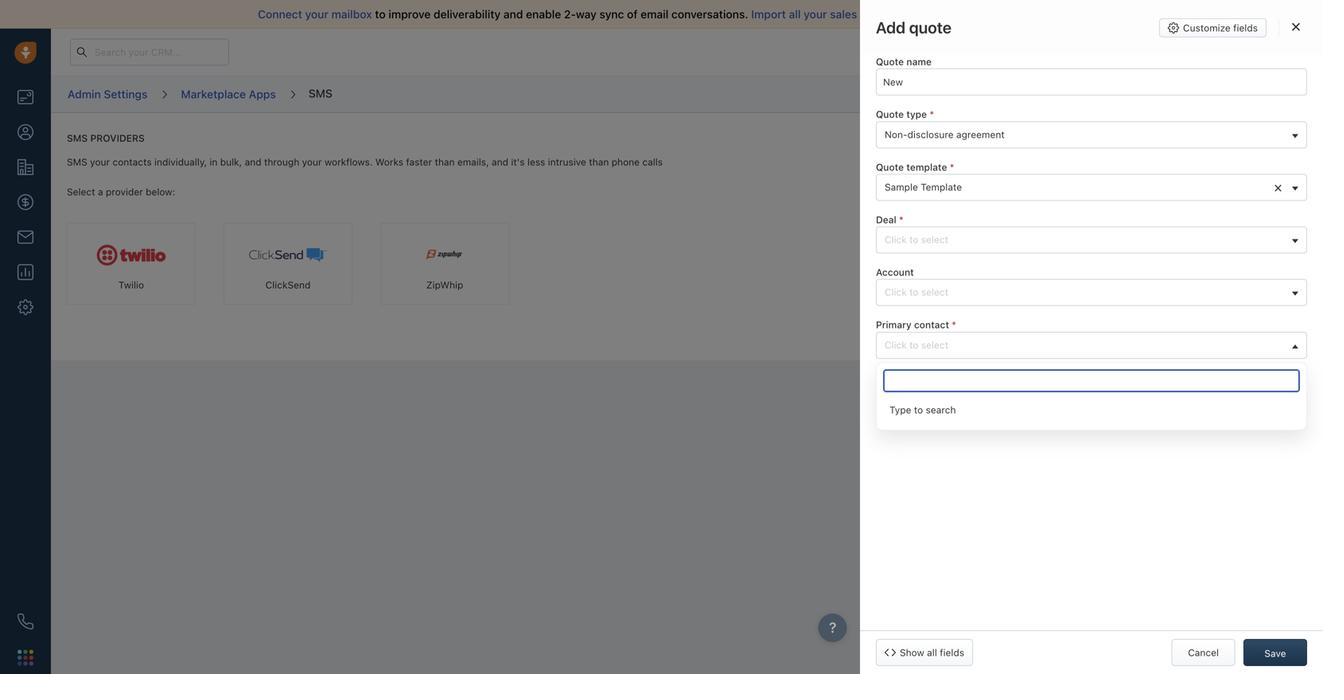 Task type: describe. For each thing, give the bounding box(es) containing it.
bulk,
[[220, 157, 242, 168]]

how to send sms messages on freshsales
[[1022, 171, 1214, 182]]

connect your mailbox link
[[258, 8, 375, 21]]

activities
[[1169, 191, 1209, 202]]

cancel
[[1188, 647, 1219, 658]]

deal *
[[876, 214, 904, 225]]

type to search
[[890, 404, 956, 415]]

connect your mailbox to improve deliverability and enable 2-way sync of email conversations. import all your sales data so you don't have to start from scratch.
[[258, 8, 1093, 21]]

through
[[264, 157, 299, 168]]

phone
[[612, 157, 640, 168]]

clicksend link
[[224, 222, 353, 305]]

and left it's
[[492, 157, 509, 168]]

admin settings
[[68, 87, 148, 101]]

email
[[641, 8, 669, 21]]

start
[[996, 8, 1020, 21]]

0 vertical spatial all
[[789, 8, 801, 21]]

how to configure different sales activities in freshsales link
[[1022, 191, 1271, 202]]

select for account
[[922, 287, 949, 298]]

below:
[[146, 186, 175, 197]]

show all fields
[[900, 647, 965, 658]]

template
[[907, 161, 947, 173]]

2 than from the left
[[589, 157, 609, 168]]

0 vertical spatial in
[[960, 47, 968, 57]]

1 vertical spatial sales
[[1143, 191, 1166, 202]]

send
[[1056, 171, 1078, 182]]

twilio
[[119, 279, 144, 291]]

sms providers
[[67, 133, 145, 144]]

deliverability
[[434, 8, 501, 21]]

2 vertical spatial in
[[1212, 191, 1220, 202]]

select a provider below:
[[67, 186, 175, 197]]

add
[[876, 18, 906, 37]]

admin
[[68, 87, 101, 101]]

workflows.
[[325, 157, 373, 168]]

your
[[897, 47, 916, 57]]

from
[[1023, 8, 1048, 21]]

phone element
[[10, 606, 41, 637]]

non-disclosure agreement
[[885, 129, 1005, 140]]

primary contact *
[[876, 319, 957, 330]]

* for type
[[930, 109, 934, 120]]

less
[[528, 157, 545, 168]]

your left mailbox
[[305, 8, 329, 21]]

disclosure
[[908, 129, 954, 140]]

non-disclosure agreement button
[[876, 121, 1308, 148]]

improve
[[389, 8, 431, 21]]

type
[[907, 109, 927, 120]]

0 horizontal spatial fields
[[940, 647, 965, 658]]

* for template
[[950, 161, 955, 173]]

scratch.
[[1051, 8, 1093, 21]]

quote for quote name
[[876, 56, 904, 67]]

name
[[907, 56, 932, 67]]

your right import
[[804, 8, 827, 21]]

all inside button
[[927, 647, 937, 658]]

primary
[[876, 319, 912, 330]]

your right through
[[302, 157, 322, 168]]

show
[[900, 647, 925, 658]]

template
[[921, 181, 962, 193]]

so
[[887, 8, 899, 21]]

mailbox
[[332, 8, 372, 21]]

click inside dropdown button
[[885, 339, 907, 350]]

customize fields button
[[1160, 18, 1267, 37]]

1 vertical spatial freshsales
[[1222, 191, 1271, 202]]

and for deliverability
[[504, 8, 523, 21]]

intrusive
[[548, 157, 586, 168]]

how to configure different sales activities in freshsales
[[1022, 191, 1271, 202]]

click to select button for deal
[[876, 226, 1308, 254]]

search
[[926, 404, 956, 415]]

quote for quote template *
[[876, 161, 904, 173]]

marketplace apps
[[181, 87, 276, 101]]

click to select for deal
[[885, 234, 949, 245]]

provider
[[106, 186, 143, 197]]

clicksend
[[266, 279, 311, 291]]

faster
[[406, 157, 432, 168]]

click to select button for account
[[876, 279, 1308, 306]]

explore
[[1032, 46, 1066, 57]]

account
[[876, 267, 914, 278]]

non-
[[885, 129, 908, 140]]

data
[[860, 8, 884, 21]]

phone image
[[18, 614, 33, 630]]

Quote name text field
[[876, 69, 1308, 96]]

zipwhip link
[[380, 222, 509, 305]]

individually,
[[154, 157, 207, 168]]

click to select inside dropdown button
[[885, 339, 949, 350]]

explore plans link
[[1023, 42, 1102, 61]]

0 horizontal spatial sales
[[830, 8, 857, 21]]

import
[[751, 8, 786, 21]]

to left the send on the top
[[1045, 171, 1054, 182]]

* right the deal
[[899, 214, 904, 225]]

import all your sales data link
[[751, 8, 887, 21]]

apps
[[249, 87, 276, 101]]

agreement
[[957, 129, 1005, 140]]

sms your contacts individually, in bulk, and through your workflows. works faster than emails, and it's less intrusive than phone calls
[[67, 157, 663, 168]]

your down sms providers
[[90, 157, 110, 168]]

configure
[[1056, 191, 1099, 202]]

to inside option
[[914, 404, 923, 415]]

ends
[[937, 47, 958, 57]]

marketplace apps link
[[180, 82, 277, 107]]



Task type: vqa. For each thing, say whether or not it's contained in the screenshot.
Phone icon
yes



Task type: locate. For each thing, give the bounding box(es) containing it.
0 vertical spatial click to select button
[[876, 226, 1308, 254]]

select down template
[[922, 234, 949, 245]]

to up account
[[910, 234, 919, 245]]

customize fields
[[1183, 22, 1258, 33]]

to left start
[[982, 8, 993, 21]]

deal
[[876, 214, 897, 225]]

1 horizontal spatial sales
[[1143, 191, 1166, 202]]

how left configure
[[1022, 191, 1042, 202]]

how to send sms messages on freshsales link
[[1022, 171, 1214, 182]]

click to select button up click to select dropdown button at the right of the page
[[876, 279, 1308, 306]]

on
[[1152, 171, 1163, 182]]

you
[[902, 8, 921, 21]]

sms right the send on the top
[[1081, 171, 1102, 182]]

sales left data
[[830, 8, 857, 21]]

in left 21
[[960, 47, 968, 57]]

quote
[[876, 56, 904, 67], [876, 109, 904, 120], [876, 161, 904, 173]]

1 click to select button from the top
[[876, 226, 1308, 254]]

0 horizontal spatial all
[[789, 8, 801, 21]]

quote
[[909, 18, 952, 37]]

select down contact
[[922, 339, 949, 350]]

sms
[[309, 87, 333, 100], [67, 133, 88, 144], [67, 157, 87, 168], [1081, 171, 1102, 182]]

all
[[789, 8, 801, 21], [927, 647, 937, 658]]

quote name
[[876, 56, 932, 67]]

contacts
[[113, 157, 152, 168]]

in
[[960, 47, 968, 57], [210, 157, 218, 168], [1212, 191, 1220, 202]]

add quote
[[876, 18, 952, 37]]

type to search option
[[883, 396, 1300, 423]]

0 vertical spatial select
[[922, 234, 949, 245]]

zipwhip
[[426, 279, 463, 291]]

None search field
[[883, 369, 1300, 392]]

1 quote from the top
[[876, 56, 904, 67]]

1 horizontal spatial in
[[960, 47, 968, 57]]

type
[[890, 404, 912, 415]]

* for contact
[[952, 319, 957, 330]]

select
[[922, 234, 949, 245], [922, 287, 949, 298], [922, 339, 949, 350]]

click to select button
[[876, 332, 1308, 359]]

3 select from the top
[[922, 339, 949, 350]]

enable
[[526, 8, 561, 21]]

1 vertical spatial fields
[[940, 647, 965, 658]]

1 click from the top
[[885, 234, 907, 245]]

customize
[[1183, 22, 1231, 33]]

select inside dropdown button
[[922, 339, 949, 350]]

click down account
[[885, 287, 907, 298]]

click to select for account
[[885, 287, 949, 298]]

1 vertical spatial in
[[210, 157, 218, 168]]

click for account
[[885, 287, 907, 298]]

click to select down primary contact *
[[885, 339, 949, 350]]

works
[[375, 157, 404, 168]]

1 horizontal spatial freshsales
[[1222, 191, 1271, 202]]

* right type
[[930, 109, 934, 120]]

select
[[67, 186, 95, 197]]

messages
[[1104, 171, 1149, 182]]

2 vertical spatial quote
[[876, 161, 904, 173]]

0 horizontal spatial freshsales
[[1166, 171, 1214, 182]]

1 vertical spatial how
[[1022, 191, 1042, 202]]

Search your CRM... text field
[[70, 39, 229, 66]]

connect
[[258, 8, 302, 21]]

sms up select
[[67, 157, 87, 168]]

select for deal
[[922, 234, 949, 245]]

quote up the sample
[[876, 161, 904, 173]]

marketplace
[[181, 87, 246, 101]]

than
[[435, 157, 455, 168], [589, 157, 609, 168]]

to left configure
[[1045, 191, 1054, 202]]

3 click to select from the top
[[885, 339, 949, 350]]

1 how from the top
[[1022, 171, 1042, 182]]

quote up non-
[[876, 109, 904, 120]]

2 vertical spatial click
[[885, 339, 907, 350]]

2 select from the top
[[922, 287, 949, 298]]

of
[[627, 8, 638, 21]]

how left the send on the top
[[1022, 171, 1042, 182]]

quote template *
[[876, 161, 955, 173]]

contact
[[914, 319, 949, 330]]

* right contact
[[952, 319, 957, 330]]

* up template
[[950, 161, 955, 173]]

admin settings link
[[67, 82, 148, 107]]

than left phone
[[589, 157, 609, 168]]

0 vertical spatial click to select
[[885, 234, 949, 245]]

0 vertical spatial fields
[[1234, 22, 1258, 33]]

1 horizontal spatial fields
[[1234, 22, 1258, 33]]

none search field inside add quote dialog
[[883, 369, 1300, 392]]

sms right apps
[[309, 87, 333, 100]]

click down deal *
[[885, 234, 907, 245]]

a
[[98, 186, 103, 197]]

click to select down deal *
[[885, 234, 949, 245]]

emails,
[[458, 157, 489, 168]]

2 horizontal spatial in
[[1212, 191, 1220, 202]]

1 vertical spatial select
[[922, 287, 949, 298]]

0 vertical spatial click
[[885, 234, 907, 245]]

0 vertical spatial quote
[[876, 56, 904, 67]]

3 click from the top
[[885, 339, 907, 350]]

1 vertical spatial click
[[885, 287, 907, 298]]

sales down on
[[1143, 191, 1166, 202]]

click down "primary"
[[885, 339, 907, 350]]

0 horizontal spatial than
[[435, 157, 455, 168]]

1 horizontal spatial than
[[589, 157, 609, 168]]

how for how to configure different sales activities in freshsales
[[1022, 191, 1042, 202]]

calls
[[643, 157, 663, 168]]

to down account
[[910, 287, 919, 298]]

different
[[1102, 191, 1140, 202]]

2 how from the top
[[1022, 191, 1042, 202]]

all right import
[[789, 8, 801, 21]]

save
[[1265, 648, 1287, 659]]

3 quote from the top
[[876, 161, 904, 173]]

×
[[1274, 178, 1283, 195]]

settings
[[104, 87, 148, 101]]

click to select button down configure
[[876, 226, 1308, 254]]

click to select
[[885, 234, 949, 245], [885, 287, 949, 298], [885, 339, 949, 350]]

way
[[576, 8, 597, 21]]

show all fields button
[[876, 639, 973, 666]]

fields
[[1234, 22, 1258, 33], [940, 647, 965, 658]]

your trial ends in 21 days
[[897, 47, 1002, 57]]

fields right the show in the right of the page
[[940, 647, 965, 658]]

select up contact
[[922, 287, 949, 298]]

plans
[[1069, 46, 1094, 57]]

all right the show in the right of the page
[[927, 647, 937, 658]]

21
[[970, 47, 980, 57]]

sample
[[885, 181, 918, 193]]

cancel button
[[1172, 639, 1236, 666]]

and left 'enable'
[[504, 8, 523, 21]]

1 vertical spatial click to select button
[[876, 279, 1308, 306]]

add quote dialog
[[860, 0, 1324, 674]]

it's
[[511, 157, 525, 168]]

sms for sms providers
[[67, 133, 88, 144]]

1 vertical spatial click to select
[[885, 287, 949, 298]]

1 click to select from the top
[[885, 234, 949, 245]]

0 vertical spatial how
[[1022, 171, 1042, 182]]

2 vertical spatial click to select
[[885, 339, 949, 350]]

than right the faster
[[435, 157, 455, 168]]

providers
[[90, 133, 145, 144]]

twilio link
[[67, 222, 196, 305]]

1 than from the left
[[435, 157, 455, 168]]

have
[[954, 8, 979, 21]]

to right mailbox
[[375, 8, 386, 21]]

1 vertical spatial quote
[[876, 109, 904, 120]]

quote left name
[[876, 56, 904, 67]]

fields right customize
[[1234, 22, 1258, 33]]

click to select down account
[[885, 287, 949, 298]]

close image
[[1292, 22, 1300, 31]]

quote for quote type *
[[876, 109, 904, 120]]

0 vertical spatial freshsales
[[1166, 171, 1214, 182]]

1 select from the top
[[922, 234, 949, 245]]

0 vertical spatial sales
[[830, 8, 857, 21]]

*
[[930, 109, 934, 120], [950, 161, 955, 173], [899, 214, 904, 225], [952, 319, 957, 330]]

2 vertical spatial select
[[922, 339, 949, 350]]

days
[[982, 47, 1002, 57]]

sample template
[[885, 181, 962, 193]]

2 click from the top
[[885, 287, 907, 298]]

quote type *
[[876, 109, 934, 120]]

how for how to send sms messages on freshsales
[[1022, 171, 1042, 182]]

2 click to select from the top
[[885, 287, 949, 298]]

freshsales left ×
[[1222, 191, 1271, 202]]

to right type
[[914, 404, 923, 415]]

2 quote from the top
[[876, 109, 904, 120]]

1 vertical spatial all
[[927, 647, 937, 658]]

freshworks switcher image
[[18, 650, 33, 666]]

to inside dropdown button
[[910, 339, 919, 350]]

sms left the providers
[[67, 133, 88, 144]]

click for deal
[[885, 234, 907, 245]]

2-
[[564, 8, 576, 21]]

freshsales up activities
[[1166, 171, 1214, 182]]

sms for sms your contacts individually, in bulk, and through your workflows. works faster than emails, and it's less intrusive than phone calls
[[67, 157, 87, 168]]

and for bulk,
[[245, 157, 262, 168]]

in left bulk,
[[210, 157, 218, 168]]

sync
[[600, 8, 624, 21]]

and right bulk,
[[245, 157, 262, 168]]

0 horizontal spatial in
[[210, 157, 218, 168]]

sms for sms
[[309, 87, 333, 100]]

2 click to select button from the top
[[876, 279, 1308, 306]]

1 horizontal spatial all
[[927, 647, 937, 658]]

don't
[[924, 8, 951, 21]]

in right activities
[[1212, 191, 1220, 202]]

to down primary contact *
[[910, 339, 919, 350]]



